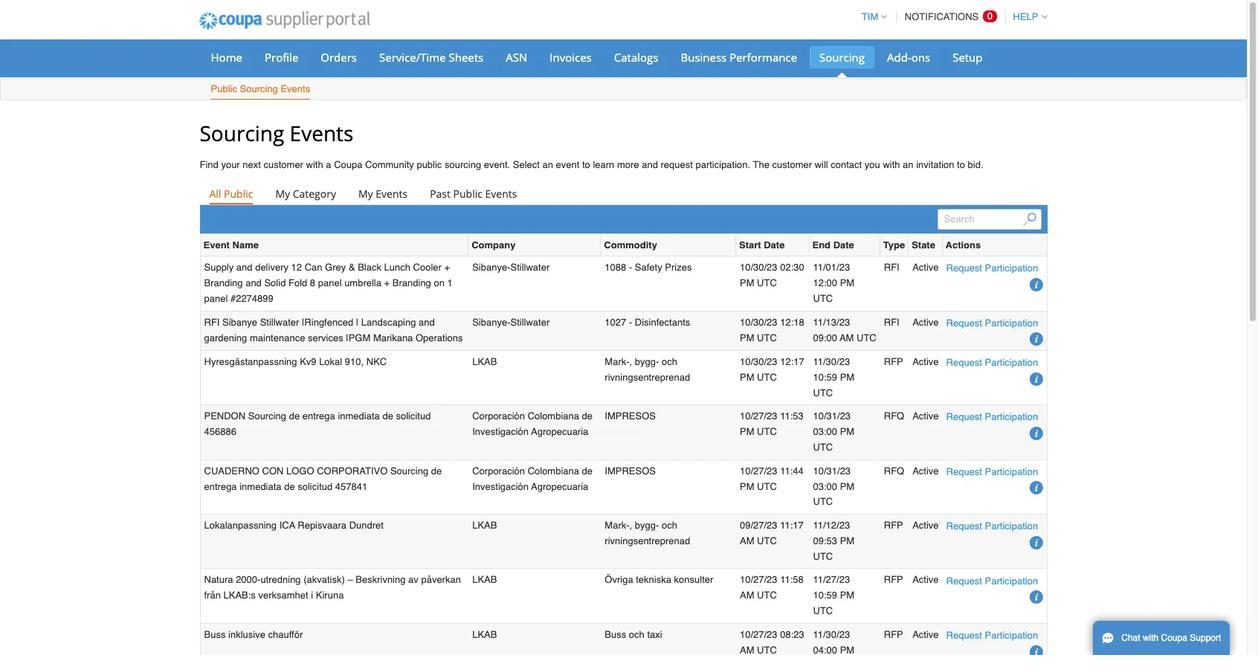 Task type: describe. For each thing, give the bounding box(es) containing it.
my category
[[276, 187, 336, 201]]

1 to from the left
[[583, 159, 591, 170]]

request participation button for 08:23
[[947, 628, 1039, 644]]

profile
[[265, 50, 299, 65]]

utc up 11/12/23
[[814, 496, 833, 508]]

request participation for 11:53
[[947, 412, 1039, 423]]

active for 10/27/23 11:58 am utc
[[913, 575, 939, 586]]

2 customer from the left
[[773, 159, 812, 170]]

11/12/23
[[814, 520, 850, 531]]

impresos for 10/27/23 11:53 pm utc
[[605, 411, 656, 422]]

support
[[1191, 633, 1222, 644]]

con
[[262, 466, 284, 477]]

sourcing link
[[810, 46, 875, 68]]

find your next customer with a coupa community public sourcing event. select an event to learn more and request participation. the customer will contact you with an invitation to bid.
[[200, 159, 984, 170]]

state
[[912, 240, 936, 251]]

utc inside 10/30/23 12:17 pm utc
[[757, 372, 777, 383]]

pm inside 10/27/23 11:44 pm utc
[[740, 481, 755, 492]]

landscaping
[[361, 317, 416, 328]]

date for start date
[[764, 240, 785, 251]]

prizes
[[665, 262, 692, 273]]

request for 02:30
[[947, 263, 983, 274]]

mark-, bygg- och rivningsentreprenad for pm
[[605, 356, 691, 383]]

agropecuaria for pendon sourcing de entrega inmediata de solicitud 456886
[[531, 426, 589, 438]]

and right more
[[642, 159, 658, 170]]

operations
[[416, 332, 463, 343]]

supply and delivery 12 can grey & black lunch cooler + branding and solid fold 8 panel umbrella + branding on 1 panel #2274899
[[204, 262, 453, 304]]

10/30/23 12:17 pm utc
[[740, 356, 805, 383]]

add-ons link
[[878, 46, 941, 68]]

my category link
[[266, 184, 346, 205]]

all public link
[[200, 184, 263, 205]]

stillwater inside rfi sibanye stillwater |ringfenced | landscaping and gardening maintenance services |pgm marikana operations
[[260, 317, 299, 328]]

nkc
[[367, 356, 387, 367]]

11/13/23 09:00 am utc rfi
[[814, 317, 900, 343]]

gardening
[[204, 332, 247, 343]]

, for 10/30/23
[[630, 356, 633, 367]]

1 horizontal spatial with
[[883, 159, 901, 170]]

rfi for rfi
[[884, 262, 900, 273]]

lkab for dundret
[[473, 520, 497, 531]]

request participation button for 12:18
[[947, 315, 1039, 331]]

request participation button for 11:17
[[947, 519, 1039, 534]]

request for 12:17
[[947, 357, 983, 368]]

12:17
[[781, 356, 805, 367]]

1 horizontal spatial panel
[[318, 278, 342, 289]]

pm inside '10/30/23 02:30 pm utc'
[[740, 278, 755, 289]]

1 vertical spatial +
[[384, 278, 390, 289]]

events inside 'my events' link
[[376, 187, 408, 201]]

with inside button
[[1143, 633, 1159, 644]]

10/31/23 for 11:44
[[814, 466, 851, 477]]

pm inside 11/27/23 10:59 pm utc
[[840, 590, 855, 601]]

request participation button for 02:30
[[947, 261, 1039, 276]]

konsulter
[[674, 575, 714, 586]]

sibanye-stillwater for rfi sibanye stillwater |ringfenced | landscaping and gardening maintenance services |pgm marikana operations
[[473, 317, 550, 328]]

rfi inside 11/13/23 09:00 am utc rfi
[[884, 317, 900, 328]]

1027
[[605, 317, 627, 328]]

1
[[448, 278, 453, 289]]

10/27/23 11:53 pm utc
[[740, 411, 804, 438]]

can
[[305, 262, 323, 273]]

10/30/23 02:30 pm utc
[[740, 262, 805, 289]]

sibanye-stillwater for supply and delivery 12 can grey & black lunch cooler + branding and solid fold 8 panel umbrella + branding on 1 panel #2274899
[[473, 262, 550, 273]]

impresos for 10/27/23 11:44 pm utc
[[605, 466, 656, 477]]

lokal
[[319, 356, 342, 367]]

request participation for 12:18
[[947, 318, 1039, 329]]

corporación colombiana de investigación agropecuaria for pendon sourcing de entrega inmediata de solicitud 456886
[[473, 411, 593, 438]]

active for 10/27/23 11:44 pm utc
[[913, 466, 939, 477]]

|
[[356, 317, 359, 328]]

entrega inside pendon sourcing de entrega inmediata de solicitud 456886
[[303, 411, 335, 422]]

rfi sibanye stillwater |ringfenced | landscaping and gardening maintenance services |pgm marikana operations
[[204, 317, 463, 343]]

utc inside '10/30/23 02:30 pm utc'
[[757, 278, 777, 289]]

rivningsentreprenad for 10/30/23 12:17 pm utc
[[605, 372, 691, 383]]

name
[[232, 240, 259, 251]]

asn link
[[496, 46, 537, 68]]

request participation button for 12:17
[[947, 355, 1039, 371]]

stillwater for services
[[511, 317, 550, 328]]

12
[[291, 262, 302, 273]]

category
[[293, 187, 336, 201]]

11:58
[[781, 575, 804, 586]]

lokalanpassning
[[204, 520, 277, 531]]

start date
[[739, 240, 785, 251]]

my events link
[[349, 184, 417, 205]]

- for safety
[[629, 262, 633, 273]]

0 vertical spatial coupa
[[334, 159, 363, 170]]

home
[[211, 50, 243, 65]]

delivery
[[255, 262, 289, 273]]

pendon
[[204, 411, 246, 422]]

lkab for (akvatisk)
[[473, 575, 497, 586]]

supply
[[204, 262, 234, 273]]

grey
[[325, 262, 346, 273]]

help
[[1014, 11, 1039, 22]]

solicitud inside cuaderno con logo corporativo sourcing de entrega inmediata de solicitud 457841
[[298, 481, 333, 492]]

coupa inside button
[[1162, 633, 1188, 644]]

request participation for 08:23
[[947, 630, 1039, 641]]

request participation for 11:44
[[947, 466, 1039, 477]]

10/30/23 for 10/30/23 02:30 pm utc
[[740, 262, 778, 273]]

mark- for 10/30/23
[[605, 356, 630, 367]]

03:00 for 10/27/23 11:53 pm utc
[[814, 426, 838, 438]]

utc inside 11/13/23 09:00 am utc rfi
[[857, 332, 877, 343]]

pm up 11/12/23
[[840, 481, 855, 492]]

kiruna
[[316, 590, 344, 601]]

09/27/23 11:17 am utc
[[740, 520, 804, 547]]

10/27/23 for 10/27/23 11:53 pm utc
[[740, 411, 778, 422]]

catalogs
[[614, 50, 659, 65]]

bid.
[[968, 159, 984, 170]]

buss och taxi
[[605, 629, 663, 640]]

(akvatisk)
[[304, 575, 345, 586]]

public sourcing events
[[211, 83, 310, 94]]

end date
[[813, 240, 855, 251]]

public sourcing events link
[[210, 80, 311, 100]]

a
[[326, 159, 331, 170]]

investigación for cuaderno con logo corporativo sourcing de entrega inmediata de solicitud 457841
[[473, 481, 529, 492]]

12:18
[[781, 317, 805, 328]]

request participation button for 11:58
[[947, 573, 1039, 589]]

och for 09/27/23 11:17 am utc
[[662, 520, 678, 531]]

utc inside 11/12/23 09:53 pm utc
[[814, 551, 833, 562]]

past
[[430, 187, 451, 201]]

utc inside 10/30/23 12:18 pm utc
[[757, 332, 777, 343]]

cuaderno
[[204, 466, 260, 477]]

1088 - safety prizes
[[605, 262, 692, 273]]

event name
[[203, 240, 259, 251]]

active for 10/30/23 12:17 pm utc
[[913, 356, 939, 367]]

cooler
[[413, 262, 442, 273]]

sourcing
[[445, 159, 481, 170]]

request for 11:17
[[947, 521, 983, 532]]

sibanye- for rfi sibanye stillwater |ringfenced | landscaping and gardening maintenance services |pgm marikana operations
[[473, 317, 511, 328]]

public down home
[[211, 83, 237, 94]]

pm inside 10/30/23 12:17 pm utc
[[740, 372, 755, 383]]

#2274899
[[231, 293, 274, 304]]

my events
[[359, 187, 408, 201]]

participation for 02:30
[[985, 263, 1039, 274]]

chat with coupa support
[[1122, 633, 1222, 644]]

10/31/23 03:00 pm utc for 10/27/23 11:53 pm utc
[[814, 411, 855, 453]]

profile link
[[255, 46, 308, 68]]

help link
[[1007, 11, 1048, 22]]

participation for 11:44
[[985, 466, 1039, 477]]

10:59 for 11/30/23
[[814, 372, 838, 383]]

10/27/23 for 10/27/23 08:23 am utc
[[740, 629, 778, 640]]

start date button
[[739, 238, 785, 253]]

utc down 11/30/23 10:59 pm utc
[[814, 442, 833, 453]]

past public events link
[[420, 184, 527, 205]]

active for 10/30/23 12:18 pm utc
[[913, 317, 939, 328]]

participation for 08:23
[[985, 630, 1039, 641]]

buss inklusive chaufför
[[204, 629, 303, 640]]

rfq for 10/27/23 11:53 pm utc
[[884, 411, 905, 422]]

search image
[[1024, 213, 1037, 226]]

notifications
[[905, 11, 979, 22]]

will
[[815, 159, 829, 170]]

av
[[409, 575, 419, 586]]

events up a
[[290, 119, 354, 147]]

tim
[[862, 11, 879, 22]]

10/30/23 for 10/30/23 12:17 pm utc
[[740, 356, 778, 367]]

inmediata inside pendon sourcing de entrega inmediata de solicitud 456886
[[338, 411, 380, 422]]

select
[[513, 159, 540, 170]]

request for 11:53
[[947, 412, 983, 423]]

utc inside 11/27/23 10:59 pm utc
[[814, 606, 833, 617]]

black
[[358, 262, 382, 273]]

navigation containing notifications 0
[[855, 2, 1048, 31]]

2 to from the left
[[958, 159, 966, 170]]

utc inside 10/27/23 11:58 am utc
[[757, 590, 777, 601]]

10/31/23 03:00 pm utc for 10/27/23 11:44 pm utc
[[814, 466, 855, 508]]

active for 10/30/23 02:30 pm utc
[[913, 262, 939, 273]]

and up #2274899
[[246, 278, 262, 289]]

2 vertical spatial och
[[629, 629, 645, 640]]

business
[[681, 50, 727, 65]]

natura 2000-utredning (akvatisk) – beskrivning av påverkan från lkab:s verksamhet i kiruna
[[204, 575, 461, 601]]

service/time sheets link
[[370, 46, 493, 68]]

am for 11/13/23 09:00 am utc rfi
[[840, 332, 854, 343]]

request participation for 11:58
[[947, 576, 1039, 587]]

business performance link
[[671, 46, 807, 68]]

participation for 11:53
[[985, 412, 1039, 423]]

end
[[813, 240, 831, 251]]

pm inside 11/30/23 10:59 pm utc
[[840, 372, 855, 383]]

type state
[[884, 240, 936, 251]]

910,
[[345, 356, 364, 367]]

10/27/23 08:23 am utc
[[740, 629, 805, 655]]

09:00
[[814, 332, 838, 343]]

taxi
[[648, 629, 663, 640]]

colombiana for pendon sourcing de entrega inmediata de solicitud 456886
[[528, 411, 580, 422]]



Task type: vqa. For each thing, say whether or not it's contained in the screenshot.


Task type: locate. For each thing, give the bounding box(es) containing it.
1 vertical spatial -
[[629, 317, 633, 328]]

1 an from the left
[[543, 159, 553, 170]]

1 horizontal spatial solicitud
[[396, 411, 431, 422]]

1 horizontal spatial date
[[834, 240, 855, 251]]

utc inside 09/27/23 11:17 am utc
[[757, 536, 777, 547]]

1 rfp from the top
[[884, 356, 904, 367]]

solid
[[264, 278, 286, 289]]

event
[[556, 159, 580, 170]]

2 colombiana from the top
[[528, 466, 580, 477]]

rfi inside rfi sibanye stillwater |ringfenced | landscaping and gardening maintenance services |pgm marikana operations
[[204, 317, 220, 328]]

–
[[348, 575, 353, 586]]

am for 10/27/23 08:23 am utc
[[740, 645, 755, 655]]

1 vertical spatial agropecuaria
[[531, 481, 589, 492]]

pm down 11/12/23
[[840, 536, 855, 547]]

1 horizontal spatial inmediata
[[338, 411, 380, 422]]

0 vertical spatial 10/31/23
[[814, 411, 851, 422]]

09/27/23
[[740, 520, 778, 531]]

2 10/31/23 from the top
[[814, 466, 851, 477]]

0 vertical spatial colombiana
[[528, 411, 580, 422]]

1 vertical spatial mark-, bygg- och rivningsentreprenad
[[605, 520, 691, 547]]

0 horizontal spatial date
[[764, 240, 785, 251]]

sourcing inside cuaderno con logo corporativo sourcing de entrega inmediata de solicitud 457841
[[391, 466, 429, 477]]

mark- for 09/27/23
[[605, 520, 630, 531]]

coupa right a
[[334, 159, 363, 170]]

2000-
[[236, 575, 261, 586]]

8 active from the top
[[913, 629, 939, 640]]

1 vertical spatial inmediata
[[240, 481, 282, 492]]

logo
[[286, 466, 314, 477]]

10/30/23 inside 10/30/23 12:18 pm utc
[[740, 317, 778, 328]]

10:59 down 11/27/23
[[814, 590, 838, 601]]

10/30/23 for 10/30/23 12:18 pm utc
[[740, 317, 778, 328]]

10:59 down "09:00"
[[814, 372, 838, 383]]

and
[[642, 159, 658, 170], [236, 262, 253, 273], [246, 278, 262, 289], [419, 317, 435, 328]]

1 11/30/23 from the top
[[814, 356, 850, 367]]

1 vertical spatial corporación
[[473, 466, 525, 477]]

10/30/23 left 12:17
[[740, 356, 778, 367]]

1 horizontal spatial my
[[359, 187, 373, 201]]

3 request participation from the top
[[947, 357, 1039, 368]]

3 active from the top
[[913, 356, 939, 367]]

10/27/23 inside the 10/27/23 11:53 pm utc
[[740, 411, 778, 422]]

1 mark- from the top
[[605, 356, 630, 367]]

1 horizontal spatial buss
[[605, 629, 627, 640]]

buss for buss och taxi
[[605, 629, 627, 640]]

03:00 right the 10/27/23 11:53 pm utc on the bottom right
[[814, 426, 838, 438]]

11/01/23 12:00 pm utc
[[814, 262, 855, 304]]

- right the 1088
[[629, 262, 633, 273]]

pm
[[740, 278, 755, 289], [840, 278, 855, 289], [740, 332, 755, 343], [740, 372, 755, 383], [840, 372, 855, 383], [740, 426, 755, 438], [840, 426, 855, 438], [740, 481, 755, 492], [840, 481, 855, 492], [840, 536, 855, 547], [840, 590, 855, 601]]

och
[[662, 356, 678, 367], [662, 520, 678, 531], [629, 629, 645, 640]]

1 vertical spatial rivningsentreprenad
[[605, 536, 691, 547]]

utc inside the 10/27/23 11:53 pm utc
[[757, 426, 777, 438]]

4 participation from the top
[[985, 412, 1039, 423]]

colombiana
[[528, 411, 580, 422], [528, 466, 580, 477]]

11/30/23 down "09:00"
[[814, 356, 850, 367]]

4 rfp from the top
[[884, 629, 904, 640]]

- for disinfectants
[[629, 317, 633, 328]]

11/30/23 10:59 pm utc
[[814, 356, 855, 398]]

och left taxi
[[629, 629, 645, 640]]

i
[[311, 590, 313, 601]]

inmediata down con
[[240, 481, 282, 492]]

mark-, bygg- och rivningsentreprenad down 1027 - disinfectants
[[605, 356, 691, 383]]

0 horizontal spatial inmediata
[[240, 481, 282, 492]]

agropecuaria
[[531, 426, 589, 438], [531, 481, 589, 492]]

am for 10/27/23 11:58 am utc
[[740, 590, 755, 601]]

event name button
[[203, 238, 259, 253]]

och up the övriga tekniska konsulter
[[662, 520, 678, 531]]

10:59 inside 11/27/23 10:59 pm utc
[[814, 590, 838, 601]]

10/27/23 left 11:44
[[740, 466, 778, 477]]

11/13/23
[[814, 317, 850, 328]]

customer right next
[[264, 159, 304, 170]]

1 vertical spatial sibanye-stillwater
[[473, 317, 550, 328]]

1 10/31/23 from the top
[[814, 411, 851, 422]]

2 participation from the top
[[985, 318, 1039, 329]]

10/27/23 inside 10/27/23 11:44 pm utc
[[740, 466, 778, 477]]

request participation for 02:30
[[947, 263, 1039, 274]]

10/31/23
[[814, 411, 851, 422], [814, 466, 851, 477]]

10/27/23 left 11:53
[[740, 411, 778, 422]]

lkab for 910,
[[473, 356, 497, 367]]

5 request participation from the top
[[947, 466, 1039, 477]]

rfp right 11/12/23 09:53 pm utc
[[884, 520, 904, 531]]

0 vertical spatial 11/30/23
[[814, 356, 850, 367]]

utc inside 11/01/23 12:00 pm utc
[[814, 293, 833, 304]]

active for 10/27/23 08:23 am utc
[[913, 629, 939, 640]]

2 11/30/23 from the top
[[814, 629, 850, 640]]

1 vertical spatial panel
[[204, 293, 228, 304]]

events down community
[[376, 187, 408, 201]]

0 horizontal spatial my
[[276, 187, 290, 201]]

corporativo
[[317, 466, 388, 477]]

2 an from the left
[[903, 159, 914, 170]]

am up 10/27/23 08:23 am utc
[[740, 590, 755, 601]]

coupa supplier portal image
[[189, 2, 380, 39]]

5 request participation button from the top
[[947, 464, 1039, 480]]

rfi up gardening
[[204, 317, 220, 328]]

0 vertical spatial -
[[629, 262, 633, 273]]

2 corporación colombiana de investigación agropecuaria from the top
[[473, 466, 593, 492]]

and inside rfi sibanye stillwater |ringfenced | landscaping and gardening maintenance services |pgm marikana operations
[[419, 317, 435, 328]]

services
[[308, 332, 343, 343]]

tekniska
[[636, 575, 672, 586]]

rfp for 11/12/23 09:53 pm utc
[[884, 520, 904, 531]]

bygg- up tekniska
[[635, 520, 659, 531]]

buss
[[204, 629, 226, 640], [605, 629, 627, 640]]

ons
[[912, 50, 931, 65]]

sibanye- for supply and delivery 12 can grey & black lunch cooler + branding and solid fold 8 panel umbrella + branding on 1 panel #2274899
[[473, 262, 511, 273]]

utc down "09:00"
[[814, 387, 833, 398]]

0 horizontal spatial solicitud
[[298, 481, 333, 492]]

11/30/23 04:00 p
[[814, 629, 855, 655]]

commodity
[[604, 240, 658, 251]]

utc up 10/27/23 08:23 am utc
[[757, 590, 777, 601]]

1 vertical spatial corporación colombiana de investigación agropecuaria
[[473, 466, 593, 492]]

inklusive
[[228, 629, 266, 640]]

find
[[200, 159, 219, 170]]

11/30/23 up 04:00 at bottom
[[814, 629, 850, 640]]

2 branding from the left
[[393, 278, 431, 289]]

4 10/27/23 from the top
[[740, 629, 778, 640]]

10/30/23 inside 10/30/23 12:17 pm utc
[[740, 356, 778, 367]]

tab list
[[200, 184, 1048, 205]]

utc down 12:00
[[814, 293, 833, 304]]

3 participation from the top
[[985, 357, 1039, 368]]

0 vertical spatial rivningsentreprenad
[[605, 372, 691, 383]]

3 10/30/23 from the top
[[740, 356, 778, 367]]

5 request from the top
[[947, 466, 983, 477]]

request for 11:58
[[947, 576, 983, 587]]

public right all on the left of the page
[[224, 187, 253, 201]]

1 corporación from the top
[[473, 411, 525, 422]]

participation for 12:17
[[985, 357, 1039, 368]]

0 vertical spatial ,
[[630, 356, 633, 367]]

rfi
[[884, 262, 900, 273], [204, 317, 220, 328], [884, 317, 900, 328]]

active for 09/27/23 11:17 am utc
[[913, 520, 939, 531]]

marikana
[[373, 332, 413, 343]]

rivningsentreprenad for 09/27/23 11:17 am utc
[[605, 536, 691, 547]]

1 horizontal spatial coupa
[[1162, 633, 1188, 644]]

1 , from the top
[[630, 356, 633, 367]]

mark-, bygg- och rivningsentreprenad up tekniska
[[605, 520, 691, 547]]

1 10/31/23 03:00 pm utc from the top
[[814, 411, 855, 453]]

0 horizontal spatial customer
[[264, 159, 304, 170]]

1 vertical spatial investigación
[[473, 481, 529, 492]]

customer left will
[[773, 159, 812, 170]]

to left bid.
[[958, 159, 966, 170]]

1 vertical spatial solicitud
[[298, 481, 333, 492]]

0 horizontal spatial panel
[[204, 293, 228, 304]]

påverkan
[[421, 575, 461, 586]]

utc down start date button
[[757, 278, 777, 289]]

customer
[[264, 159, 304, 170], [773, 159, 812, 170]]

10/27/23 inside 10/27/23 08:23 am utc
[[740, 629, 778, 640]]

stillwater for cooler
[[511, 262, 550, 273]]

date for end date
[[834, 240, 855, 251]]

8 request participation from the top
[[947, 630, 1039, 641]]

1 corporación colombiana de investigación agropecuaria from the top
[[473, 411, 593, 438]]

7 active from the top
[[913, 575, 939, 586]]

request participation button for 11:44
[[947, 464, 1039, 480]]

11:17
[[781, 520, 804, 531]]

1 bygg- from the top
[[635, 356, 659, 367]]

1 request participation from the top
[[947, 263, 1039, 274]]

1 horizontal spatial customer
[[773, 159, 812, 170]]

date right end
[[834, 240, 855, 251]]

sourcing right corporativo
[[391, 466, 429, 477]]

&
[[349, 262, 355, 273]]

coupa
[[334, 159, 363, 170], [1162, 633, 1188, 644]]

rfp right 11/27/23 10:59 pm utc
[[884, 575, 904, 586]]

inmediata inside cuaderno con logo corporativo sourcing de entrega inmediata de solicitud 457841
[[240, 481, 282, 492]]

request
[[661, 159, 693, 170]]

public for past
[[454, 187, 483, 201]]

1 horizontal spatial +
[[445, 262, 450, 273]]

orders
[[321, 50, 357, 65]]

1 my from the left
[[276, 187, 290, 201]]

my down community
[[359, 187, 373, 201]]

rfp for 11/27/23 10:59 pm utc
[[884, 575, 904, 586]]

actions
[[946, 240, 981, 251]]

request participation button for 11:53
[[947, 409, 1039, 425]]

04:00
[[814, 645, 838, 655]]

0 horizontal spatial with
[[306, 159, 323, 170]]

0 vertical spatial inmediata
[[338, 411, 380, 422]]

pm down 11/01/23
[[840, 278, 855, 289]]

10:59 for 11/27/23
[[814, 590, 838, 601]]

pm down 11/27/23
[[840, 590, 855, 601]]

pm inside the 10/27/23 11:53 pm utc
[[740, 426, 755, 438]]

10/30/23 down start date button
[[740, 262, 778, 273]]

sheets
[[449, 50, 484, 65]]

utc left 04:00 at bottom
[[757, 645, 777, 655]]

2 rivningsentreprenad from the top
[[605, 536, 691, 547]]

with right you
[[883, 159, 901, 170]]

0 vertical spatial och
[[662, 356, 678, 367]]

2 horizontal spatial with
[[1143, 633, 1159, 644]]

rivningsentreprenad up tekniska
[[605, 536, 691, 547]]

10:59 inside 11/30/23 10:59 pm utc
[[814, 372, 838, 383]]

7 participation from the top
[[985, 576, 1039, 587]]

1 active from the top
[[913, 262, 939, 273]]

1 buss from the left
[[204, 629, 226, 640]]

solicitud
[[396, 411, 431, 422], [298, 481, 333, 492]]

impresos
[[605, 411, 656, 422], [605, 466, 656, 477]]

1 vertical spatial 10:59
[[814, 590, 838, 601]]

2 - from the top
[[629, 317, 633, 328]]

0 vertical spatial entrega
[[303, 411, 335, 422]]

3 10/27/23 from the top
[[740, 575, 778, 586]]

1 vertical spatial ,
[[630, 520, 633, 531]]

1 sibanye-stillwater from the top
[[473, 262, 550, 273]]

10/27/23 left 11:58
[[740, 575, 778, 586]]

panel down grey
[[318, 278, 342, 289]]

request for 11:44
[[947, 466, 983, 477]]

invitation
[[917, 159, 955, 170]]

2 investigación from the top
[[473, 481, 529, 492]]

1 customer from the left
[[264, 159, 304, 170]]

1 vertical spatial mark-
[[605, 520, 630, 531]]

1 investigación from the top
[[473, 426, 529, 438]]

solicitud inside pendon sourcing de entrega inmediata de solicitud 456886
[[396, 411, 431, 422]]

1 mark-, bygg- och rivningsentreprenad from the top
[[605, 356, 691, 383]]

am inside 10/27/23 11:58 am utc
[[740, 590, 755, 601]]

events inside past public events link
[[485, 187, 517, 201]]

public
[[211, 83, 237, 94], [224, 187, 253, 201], [454, 187, 483, 201]]

rfi down type button
[[884, 262, 900, 273]]

1 vertical spatial entrega
[[204, 481, 237, 492]]

0 vertical spatial 10/31/23 03:00 pm utc
[[814, 411, 855, 453]]

utc up the 10/27/23 11:53 pm utc on the bottom right
[[757, 372, 777, 383]]

6 request from the top
[[947, 521, 983, 532]]

1 vertical spatial och
[[662, 520, 678, 531]]

mark-, bygg- och rivningsentreprenad
[[605, 356, 691, 383], [605, 520, 691, 547]]

2 corporación from the top
[[473, 466, 525, 477]]

1 colombiana from the top
[[528, 411, 580, 422]]

0 horizontal spatial entrega
[[204, 481, 237, 492]]

sourcing right "pendon"
[[248, 411, 286, 422]]

bygg- for 09/27/23 11:17 am utc
[[635, 520, 659, 531]]

0 horizontal spatial +
[[384, 278, 390, 289]]

my for my events
[[359, 187, 373, 201]]

7 request participation from the top
[[947, 576, 1039, 587]]

och down disinfectants on the right of page
[[662, 356, 678, 367]]

11/30/23 for 10:59
[[814, 356, 850, 367]]

2 mark- from the top
[[605, 520, 630, 531]]

agropecuaria for cuaderno con logo corporativo sourcing de entrega inmediata de solicitud 457841
[[531, 481, 589, 492]]

buss left taxi
[[605, 629, 627, 640]]

1 vertical spatial bygg-
[[635, 520, 659, 531]]

next
[[243, 159, 261, 170]]

8 request from the top
[[947, 630, 983, 641]]

1 lkab from the top
[[473, 356, 497, 367]]

, for 09/27/23
[[630, 520, 633, 531]]

1 vertical spatial sibanye-
[[473, 317, 511, 328]]

investigación for pendon sourcing de entrega inmediata de solicitud 456886
[[473, 426, 529, 438]]

orders link
[[311, 46, 367, 68]]

participation for 11:58
[[985, 576, 1039, 587]]

public right past
[[454, 187, 483, 201]]

0 vertical spatial 10:59
[[814, 372, 838, 383]]

2 mark-, bygg- och rivningsentreprenad from the top
[[605, 520, 691, 547]]

maintenance
[[250, 332, 305, 343]]

1 vertical spatial 11/30/23
[[814, 629, 850, 640]]

2 agropecuaria from the top
[[531, 481, 589, 492]]

2 request from the top
[[947, 318, 983, 329]]

4 active from the top
[[913, 411, 939, 422]]

am for 09/27/23 11:17 am utc
[[740, 536, 755, 547]]

bygg-
[[635, 356, 659, 367], [635, 520, 659, 531]]

1 vertical spatial colombiana
[[528, 466, 580, 477]]

1 10/30/23 from the top
[[740, 262, 778, 273]]

2 active from the top
[[913, 317, 939, 328]]

type
[[884, 240, 906, 251]]

utc down 09:53
[[814, 551, 833, 562]]

pm up the 10/27/23 11:53 pm utc on the bottom right
[[740, 372, 755, 383]]

0 horizontal spatial to
[[583, 159, 591, 170]]

pm down 'start'
[[740, 278, 755, 289]]

, up övriga on the bottom
[[630, 520, 633, 531]]

events down profile
[[281, 83, 310, 94]]

company
[[472, 240, 516, 251]]

buss for buss inklusive chaufför
[[204, 629, 226, 640]]

events
[[281, 83, 310, 94], [290, 119, 354, 147], [376, 187, 408, 201], [485, 187, 517, 201]]

- right 1027
[[629, 317, 633, 328]]

utc up 10/30/23 12:17 pm utc
[[757, 332, 777, 343]]

sourcing up next
[[200, 119, 284, 147]]

och for 10/30/23 12:17 pm utc
[[662, 356, 678, 367]]

03:00 for 10/27/23 11:44 pm utc
[[814, 481, 838, 492]]

1 horizontal spatial branding
[[393, 278, 431, 289]]

10/27/23 left '08:23' at the bottom right of page
[[740, 629, 778, 640]]

utc down 11/27/23
[[814, 606, 833, 617]]

10/27/23 for 10/27/23 11:58 am utc
[[740, 575, 778, 586]]

6 request participation from the top
[[947, 521, 1039, 532]]

an left invitation
[[903, 159, 914, 170]]

corporación
[[473, 411, 525, 422], [473, 466, 525, 477]]

0 vertical spatial agropecuaria
[[531, 426, 589, 438]]

natura
[[204, 575, 233, 586]]

asn
[[506, 50, 528, 65]]

2 , from the top
[[630, 520, 633, 531]]

sourcing events
[[200, 119, 354, 147]]

utc inside 10/27/23 08:23 am utc
[[757, 645, 777, 655]]

pm inside 10/30/23 12:18 pm utc
[[740, 332, 755, 343]]

10/30/23 inside '10/30/23 02:30 pm utc'
[[740, 262, 778, 273]]

4 lkab from the top
[[473, 629, 497, 640]]

+ down lunch
[[384, 278, 390, 289]]

0 vertical spatial panel
[[318, 278, 342, 289]]

10/27/23
[[740, 411, 778, 422], [740, 466, 778, 477], [740, 575, 778, 586], [740, 629, 778, 640]]

6 participation from the top
[[985, 521, 1039, 532]]

corporación for cuaderno con logo corporativo sourcing de entrega inmediata de solicitud 457841
[[473, 466, 525, 477]]

1 request from the top
[[947, 263, 983, 274]]

2 bygg- from the top
[[635, 520, 659, 531]]

lunch
[[384, 262, 411, 273]]

request participation for 12:17
[[947, 357, 1039, 368]]

0 horizontal spatial an
[[543, 159, 553, 170]]

4 request participation from the top
[[947, 412, 1039, 423]]

events inside public sourcing events link
[[281, 83, 310, 94]]

request for 12:18
[[947, 318, 983, 329]]

8 request participation button from the top
[[947, 628, 1039, 644]]

1 vertical spatial coupa
[[1162, 633, 1188, 644]]

1 03:00 from the top
[[814, 426, 838, 438]]

entrega inside cuaderno con logo corporativo sourcing de entrega inmediata de solicitud 457841
[[204, 481, 237, 492]]

buss left inklusive
[[204, 629, 226, 640]]

bygg- for 10/30/23 12:17 pm utc
[[635, 356, 659, 367]]

utc up 10/27/23 11:44 pm utc in the bottom of the page
[[757, 426, 777, 438]]

3 lkab from the top
[[473, 575, 497, 586]]

sibanye
[[222, 317, 257, 328]]

rfi right 11/13/23
[[884, 317, 900, 328]]

4 request participation button from the top
[[947, 409, 1039, 425]]

1 vertical spatial 10/31/23 03:00 pm utc
[[814, 466, 855, 508]]

5 active from the top
[[913, 466, 939, 477]]

rfp for 11/30/23 10:59 pm utc
[[884, 356, 904, 367]]

0 vertical spatial rfq
[[884, 411, 905, 422]]

11/27/23 10:59 pm utc
[[814, 575, 855, 617]]

actions button
[[946, 238, 981, 253]]

2 lkab from the top
[[473, 520, 497, 531]]

1 vertical spatial 10/30/23
[[740, 317, 778, 328]]

0 horizontal spatial coupa
[[334, 159, 363, 170]]

mark- up övriga on the bottom
[[605, 520, 630, 531]]

kv9
[[300, 356, 317, 367]]

1 - from the top
[[629, 262, 633, 273]]

11/30/23 inside 11/30/23 04:00 p
[[814, 629, 850, 640]]

navigation
[[855, 2, 1048, 31]]

entrega down cuaderno
[[204, 481, 237, 492]]

am inside 10/27/23 08:23 am utc
[[740, 645, 755, 655]]

all
[[209, 187, 221, 201]]

10/31/23 03:00 pm utc right 11:53
[[814, 411, 855, 453]]

pm up 10/30/23 12:17 pm utc
[[740, 332, 755, 343]]

10/31/23 for 11:53
[[814, 411, 851, 422]]

public for all
[[224, 187, 253, 201]]

ica
[[280, 520, 295, 531]]

dundret
[[349, 520, 384, 531]]

0 vertical spatial 10/30/23
[[740, 262, 778, 273]]

0 vertical spatial sibanye-stillwater
[[473, 262, 550, 273]]

0 vertical spatial impresos
[[605, 411, 656, 422]]

date right 'start'
[[764, 240, 785, 251]]

type button
[[884, 238, 906, 253]]

request participation for 11:17
[[947, 521, 1039, 532]]

+ up 1
[[445, 262, 450, 273]]

0 vertical spatial mark-
[[605, 356, 630, 367]]

utc inside 11/30/23 10:59 pm utc
[[814, 387, 833, 398]]

12:00
[[814, 278, 838, 289]]

2 request participation from the top
[[947, 318, 1039, 329]]

, down 1027 - disinfectants
[[630, 356, 633, 367]]

1 sibanye- from the top
[[473, 262, 511, 273]]

sourcing down profile
[[240, 83, 278, 94]]

1 date from the left
[[764, 240, 785, 251]]

10/31/23 right 11:44
[[814, 466, 851, 477]]

1 agropecuaria from the top
[[531, 426, 589, 438]]

request for 08:23
[[947, 630, 983, 641]]

0 vertical spatial corporación colombiana de investigación agropecuaria
[[473, 411, 593, 438]]

3 rfp from the top
[[884, 575, 904, 586]]

2 10/31/23 03:00 pm utc from the top
[[814, 466, 855, 508]]

and up operations
[[419, 317, 435, 328]]

2 vertical spatial 10/30/23
[[740, 356, 778, 367]]

2 03:00 from the top
[[814, 481, 838, 492]]

1 vertical spatial impresos
[[605, 466, 656, 477]]

my left category
[[276, 187, 290, 201]]

1 vertical spatial 10/31/23
[[814, 466, 851, 477]]

corporación for pendon sourcing de entrega inmediata de solicitud 456886
[[473, 411, 525, 422]]

0 vertical spatial sibanye-
[[473, 262, 511, 273]]

pm up 09/27/23
[[740, 481, 755, 492]]

an left event
[[543, 159, 553, 170]]

7 request participation button from the top
[[947, 573, 1039, 589]]

am down 09/27/23
[[740, 536, 755, 547]]

10/27/23 for 10/27/23 11:44 pm utc
[[740, 466, 778, 477]]

,
[[630, 356, 633, 367], [630, 520, 633, 531]]

add-ons
[[888, 50, 931, 65]]

456886
[[204, 426, 237, 438]]

1 horizontal spatial to
[[958, 159, 966, 170]]

5 participation from the top
[[985, 466, 1039, 477]]

1 vertical spatial 03:00
[[814, 481, 838, 492]]

0 horizontal spatial branding
[[204, 278, 243, 289]]

|pgm
[[346, 332, 371, 343]]

4 request from the top
[[947, 412, 983, 423]]

0 vertical spatial investigación
[[473, 426, 529, 438]]

7 request from the top
[[947, 576, 983, 587]]

1 request participation button from the top
[[947, 261, 1039, 276]]

0 horizontal spatial buss
[[204, 629, 226, 640]]

event
[[203, 240, 230, 251]]

tab list containing all public
[[200, 184, 1048, 205]]

2 sibanye- from the top
[[473, 317, 511, 328]]

participation for 11:17
[[985, 521, 1039, 532]]

mark-, bygg- och rivningsentreprenad for am
[[605, 520, 691, 547]]

beskrivning
[[356, 575, 406, 586]]

övriga tekniska konsulter
[[605, 575, 714, 586]]

0 vertical spatial 03:00
[[814, 426, 838, 438]]

and down "name"
[[236, 262, 253, 273]]

with
[[306, 159, 323, 170], [883, 159, 901, 170], [1143, 633, 1159, 644]]

1 horizontal spatial entrega
[[303, 411, 335, 422]]

contact
[[831, 159, 862, 170]]

start
[[739, 240, 762, 251]]

10/31/23 down 11/30/23 10:59 pm utc
[[814, 411, 851, 422]]

0 vertical spatial +
[[445, 262, 450, 273]]

1 participation from the top
[[985, 263, 1039, 274]]

2 date from the left
[[834, 240, 855, 251]]

10/31/23 03:00 pm utc up 11/12/23
[[814, 466, 855, 508]]

6 request participation button from the top
[[947, 519, 1039, 534]]

2 my from the left
[[359, 187, 373, 201]]

2 10:59 from the top
[[814, 590, 838, 601]]

pm inside 11/01/23 12:00 pm utc
[[840, 278, 855, 289]]

0 vertical spatial solicitud
[[396, 411, 431, 422]]

am inside 11/13/23 09:00 am utc rfi
[[840, 332, 854, 343]]

11/30/23 for 04:00
[[814, 629, 850, 640]]

sourcing inside pendon sourcing de entrega inmediata de solicitud 456886
[[248, 411, 286, 422]]

rfi for rfi sibanye stillwater |ringfenced | landscaping and gardening maintenance services |pgm marikana operations
[[204, 317, 220, 328]]

2 rfp from the top
[[884, 520, 904, 531]]

rfp down 11/13/23 09:00 am utc rfi
[[884, 356, 904, 367]]

pm down 11/30/23 10:59 pm utc
[[840, 426, 855, 438]]

chaufför
[[268, 629, 303, 640]]

am inside 09/27/23 11:17 am utc
[[740, 536, 755, 547]]

10/27/23 inside 10/27/23 11:58 am utc
[[740, 575, 778, 586]]

2 rfq from the top
[[884, 466, 905, 477]]

pm down 11/13/23 09:00 am utc rfi
[[840, 372, 855, 383]]

03:00 up 11/12/23
[[814, 481, 838, 492]]

0 vertical spatial mark-, bygg- och rivningsentreprenad
[[605, 356, 691, 383]]

with left a
[[306, 159, 323, 170]]

1 horizontal spatial an
[[903, 159, 914, 170]]

public
[[417, 159, 442, 170]]

1 vertical spatial rfq
[[884, 466, 905, 477]]

3 request participation button from the top
[[947, 355, 1039, 371]]

rfq for 10/27/23 11:44 pm utc
[[884, 466, 905, 477]]

11/30/23 inside 11/30/23 10:59 pm utc
[[814, 356, 850, 367]]

to left learn
[[583, 159, 591, 170]]

1 branding from the left
[[204, 278, 243, 289]]

participation for 12:18
[[985, 318, 1039, 329]]

2 10/27/23 from the top
[[740, 466, 778, 477]]

rfp for 11/30/23 04:00 p
[[884, 629, 904, 640]]

coupa left support
[[1162, 633, 1188, 644]]

Search text field
[[938, 209, 1042, 230]]

2 buss from the left
[[605, 629, 627, 640]]

utc down 09/27/23
[[757, 536, 777, 547]]

active for 10/27/23 11:53 pm utc
[[913, 411, 939, 422]]

corporación colombiana de investigación agropecuaria for cuaderno con logo corporativo sourcing de entrega inmediata de solicitud 457841
[[473, 466, 593, 492]]

hyresgästanpassning kv9 lokal 910, nkc
[[204, 356, 387, 367]]

pm inside 11/12/23 09:53 pm utc
[[840, 536, 855, 547]]

pm up 10/27/23 11:44 pm utc in the bottom of the page
[[740, 426, 755, 438]]

utc right "09:00"
[[857, 332, 877, 343]]

1 10/27/23 from the top
[[740, 411, 778, 422]]

utc inside 10/27/23 11:44 pm utc
[[757, 481, 777, 492]]

branding down supply
[[204, 278, 243, 289]]

mark- down 1027
[[605, 356, 630, 367]]

0 vertical spatial bygg-
[[635, 356, 659, 367]]

2 request participation button from the top
[[947, 315, 1039, 331]]

business performance
[[681, 50, 798, 65]]

03:00
[[814, 426, 838, 438], [814, 481, 838, 492]]

2 impresos from the top
[[605, 466, 656, 477]]

sourcing down tim
[[820, 50, 865, 65]]

entrega down "kv9"
[[303, 411, 335, 422]]

service/time sheets
[[379, 50, 484, 65]]

my for my category
[[276, 187, 290, 201]]

utc up 09/27/23
[[757, 481, 777, 492]]

0 vertical spatial corporación
[[473, 411, 525, 422]]



